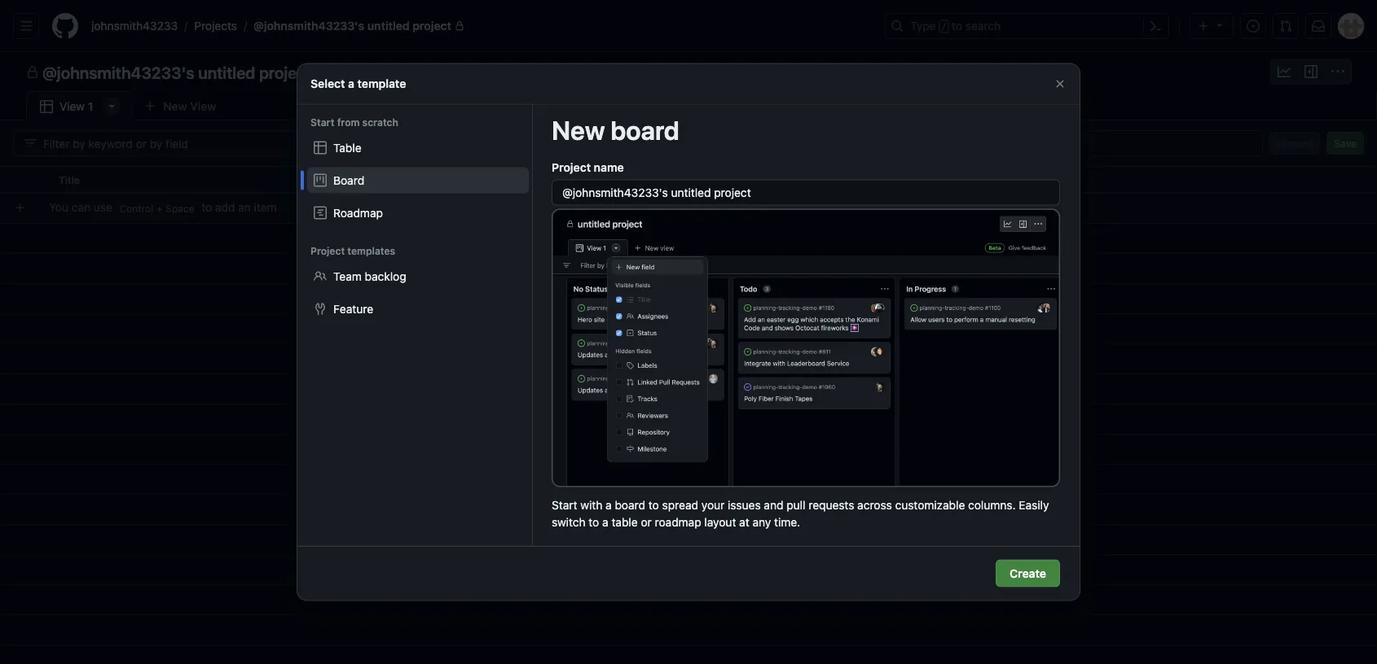 Task type: describe. For each thing, give the bounding box(es) containing it.
project name
[[552, 161, 624, 174]]

feature element
[[307, 296, 529, 322]]

view inside popup button
[[190, 99, 216, 113]]

save button
[[1327, 132, 1364, 155]]

new board region
[[0, 0, 1377, 665]]

johnsmith43233 / projects /
[[91, 19, 247, 33]]

tab list containing new view
[[26, 91, 253, 121]]

/ for type
[[941, 21, 947, 33]]

save
[[1334, 138, 1357, 149]]

assignees column options image
[[714, 174, 727, 187]]

1
[[88, 100, 93, 113]]

@johnsmith43233's untitled project link
[[247, 13, 471, 39]]

project roadmap image
[[314, 207, 327, 220]]

row containing title
[[0, 166, 1377, 194]]

homepage image
[[52, 13, 78, 39]]

board element
[[307, 167, 529, 194]]

status column options image
[[877, 174, 890, 187]]

start for start with a board to spread your issues and pull requests across customizable columns. easily switch to a table or roadmap layout at any time.
[[552, 499, 577, 513]]

sc 9kayk9 0 image inside view filters region
[[24, 137, 37, 150]]

assignees
[[589, 174, 638, 186]]

projects
[[194, 19, 237, 33]]

command palette image
[[1150, 20, 1163, 33]]

start from scratch element
[[297, 135, 532, 226]]

plus image
[[1197, 20, 1210, 33]]

spread
[[662, 499, 698, 513]]

or
[[641, 516, 652, 530]]

1 horizontal spatial sc 9kayk9 0 image
[[1278, 65, 1291, 78]]

to up the or
[[649, 499, 659, 513]]

new board
[[552, 114, 679, 145]]

and
[[764, 499, 784, 513]]

time.
[[774, 516, 800, 530]]

1 horizontal spatial /
[[244, 19, 247, 33]]

project inside "list"
[[413, 19, 451, 33]]

start from scratch
[[310, 117, 398, 128]]

issue opened image
[[1247, 20, 1260, 33]]

1 vertical spatial a
[[606, 499, 612, 513]]

list containing johnsmith43233 / projects /
[[85, 13, 874, 39]]

across
[[857, 499, 892, 513]]

view filters region
[[13, 130, 1364, 156]]

tab panel containing you can use
[[0, 121, 1377, 665]]

@johnsmith43233's inside project navigation
[[42, 63, 194, 82]]

board inside the start with a board to spread your issues and pull requests across customizable columns. easily switch to a table or roadmap layout at any time.
[[615, 499, 645, 513]]

feature
[[333, 302, 373, 316]]

layout
[[704, 516, 736, 530]]

@johnsmith43233's untitled project inside project navigation
[[42, 63, 312, 82]]

select
[[310, 77, 345, 90]]

to down with
[[589, 516, 599, 530]]

new for new view
[[163, 99, 187, 113]]

start with a board to spread your issues and pull requests across customizable columns. easily switch to a table or roadmap layout at any time.
[[552, 499, 1049, 530]]

0 vertical spatial a
[[348, 77, 354, 90]]

triangle down image
[[1213, 18, 1226, 31]]

at
[[739, 516, 749, 530]]

project image
[[314, 174, 327, 187]]

team backlog element
[[307, 264, 529, 290]]

team
[[333, 270, 362, 283]]

discard button
[[1270, 132, 1320, 155]]

Project name text field
[[552, 180, 1059, 205]]

title
[[59, 174, 80, 186]]

an
[[238, 201, 251, 214]]

create new item or add existing item image
[[14, 202, 27, 215]]

roadmap
[[333, 206, 383, 220]]

0 vertical spatial board
[[611, 114, 679, 145]]

backlog
[[365, 270, 406, 283]]

your
[[701, 499, 725, 513]]

close image
[[1054, 77, 1067, 90]]

2 vertical spatial a
[[602, 516, 608, 530]]

grid containing you can use
[[0, 166, 1377, 665]]

2 view from the left
[[59, 100, 85, 113]]

control
[[120, 203, 153, 215]]

project navigation
[[0, 52, 1377, 91]]

tools image
[[314, 303, 327, 316]]

with
[[580, 499, 602, 513]]

project inside navigation
[[259, 63, 312, 82]]

notifications image
[[1312, 20, 1325, 33]]

scratch
[[362, 117, 398, 128]]

switch
[[552, 516, 586, 530]]



Task type: vqa. For each thing, say whether or not it's contained in the screenshot.
the item
yes



Task type: locate. For each thing, give the bounding box(es) containing it.
name
[[594, 161, 624, 174]]

1 horizontal spatial project
[[552, 161, 591, 174]]

1 horizontal spatial start
[[552, 499, 577, 513]]

pull
[[787, 499, 805, 513]]

search
[[966, 19, 1001, 33]]

template
[[357, 77, 406, 90]]

0 horizontal spatial start
[[310, 117, 334, 128]]

johnsmith43233
[[91, 19, 178, 33]]

status
[[752, 174, 783, 186]]

sc 9kayk9 0 image inside view 1 link
[[40, 100, 53, 113]]

a
[[348, 77, 354, 90], [606, 499, 612, 513], [602, 516, 608, 530]]

untitled inside project navigation
[[198, 63, 255, 82]]

you
[[49, 201, 68, 214]]

row
[[0, 166, 1377, 194], [7, 193, 1377, 223]]

to left the search
[[952, 19, 962, 33]]

tab panel
[[0, 121, 1377, 665]]

0 horizontal spatial new
[[163, 99, 187, 113]]

0 horizontal spatial project
[[310, 246, 345, 257]]

type
[[910, 19, 936, 33]]

board up table
[[615, 499, 645, 513]]

new view
[[163, 99, 216, 113]]

new inside select a template alert dialog
[[552, 114, 605, 145]]

project for project templates
[[310, 246, 345, 257]]

@johnsmith43233's untitled project inside "list"
[[254, 19, 451, 33]]

@johnsmith43233's inside "list"
[[254, 19, 364, 33]]

view left 1
[[59, 100, 85, 113]]

grid
[[0, 166, 1377, 665]]

0 horizontal spatial untitled
[[198, 63, 255, 82]]

/ right type
[[941, 21, 947, 33]]

new inside new view popup button
[[163, 99, 187, 113]]

sc 9kayk9 0 image left view 1
[[40, 100, 53, 113]]

board
[[611, 114, 679, 145], [615, 499, 645, 513]]

project for project name
[[552, 161, 591, 174]]

/
[[184, 19, 188, 33], [244, 19, 247, 33], [941, 21, 947, 33]]

untitled inside "list"
[[367, 19, 410, 33]]

sc 9kayk9 0 image up save button
[[1332, 65, 1345, 78]]

sc 9kayk9 0 image down view 1 link
[[24, 137, 37, 150]]

row down view filters region
[[0, 166, 1377, 194]]

can
[[72, 201, 91, 214]]

table image
[[314, 141, 327, 154]]

column header
[[0, 166, 49, 194]]

start inside the start with a board to spread your issues and pull requests across customizable columns. easily switch to a table or roadmap layout at any time.
[[552, 499, 577, 513]]

issues
[[728, 499, 761, 513]]

use
[[94, 201, 112, 214]]

row down assignees column options 'image'
[[7, 193, 1377, 223]]

tab list
[[26, 91, 253, 121]]

new for new board
[[552, 114, 605, 145]]

0 horizontal spatial view
[[59, 100, 85, 113]]

1 horizontal spatial project
[[413, 19, 451, 33]]

columns.
[[968, 499, 1016, 513]]

@johnsmith43233's
[[254, 19, 364, 33], [42, 63, 194, 82]]

start up table image
[[310, 117, 334, 128]]

customizable
[[895, 499, 965, 513]]

0 horizontal spatial sc 9kayk9 0 image
[[24, 137, 37, 150]]

project
[[552, 161, 591, 174], [310, 246, 345, 257]]

new view button
[[133, 93, 227, 119]]

project
[[413, 19, 451, 33], [259, 63, 312, 82]]

1 view from the left
[[190, 99, 216, 113]]

@johnsmith43233's untitled project
[[254, 19, 451, 33], [42, 63, 312, 82]]

a left table
[[602, 516, 608, 530]]

a right select
[[348, 77, 354, 90]]

sc 9kayk9 0 image
[[1278, 65, 1291, 78], [1305, 65, 1318, 78], [24, 137, 37, 150]]

discard
[[1277, 138, 1313, 149]]

select a template
[[310, 77, 406, 90]]

1 vertical spatial new
[[552, 114, 605, 145]]

+
[[156, 203, 163, 215]]

sc 9kayk9 0 image down git pull request image
[[1278, 65, 1291, 78]]

start
[[310, 117, 334, 128], [552, 499, 577, 513]]

to
[[952, 19, 962, 33], [202, 201, 212, 214], [649, 499, 659, 513], [589, 516, 599, 530]]

table
[[612, 516, 638, 530]]

project up people icon
[[310, 246, 345, 257]]

1 vertical spatial start
[[552, 499, 577, 513]]

new
[[163, 99, 187, 113], [552, 114, 605, 145]]

roadmap
[[655, 516, 701, 530]]

/ right projects
[[244, 19, 247, 33]]

sc 9kayk9 0 image down notifications icon
[[1305, 65, 1318, 78]]

0 vertical spatial @johnsmith43233's untitled project
[[254, 19, 451, 33]]

start with a board to spread your issues and pull requests across customizable columns. easily switch to a table or roadmap layout at any time. image
[[552, 209, 1060, 488]]

board up name
[[611, 114, 679, 145]]

project left name
[[552, 161, 591, 174]]

view 1 link
[[26, 91, 133, 121]]

1 vertical spatial project
[[310, 246, 345, 257]]

1 vertical spatial @johnsmith43233's untitled project
[[42, 63, 312, 82]]

requests
[[809, 499, 854, 513]]

untitled
[[367, 19, 410, 33], [198, 63, 255, 82]]

1 horizontal spatial untitled
[[367, 19, 410, 33]]

1 vertical spatial board
[[615, 499, 645, 513]]

view down projects link
[[190, 99, 216, 113]]

1 horizontal spatial @johnsmith43233's
[[254, 19, 364, 33]]

@johnsmith43233's untitled project up new view popup button
[[42, 63, 312, 82]]

new up project name
[[552, 114, 605, 145]]

to inside you can use control + space to add an item
[[202, 201, 212, 214]]

view 1
[[59, 100, 93, 113]]

/ inside type / to search
[[941, 21, 947, 33]]

start up "switch"
[[552, 499, 577, 513]]

/ for johnsmith43233
[[184, 19, 188, 33]]

0 vertical spatial project
[[413, 19, 451, 33]]

0 horizontal spatial sc 9kayk9 0 image
[[26, 66, 39, 79]]

1 vertical spatial @johnsmith43233's
[[42, 63, 194, 82]]

item
[[254, 201, 277, 214]]

@johnsmith43233's up view options for view 1 icon
[[42, 63, 194, 82]]

project templates element
[[297, 264, 532, 322]]

1 vertical spatial project
[[259, 63, 312, 82]]

@johnsmith43233's untitled project up select a template
[[254, 19, 451, 33]]

1 vertical spatial untitled
[[198, 63, 255, 82]]

0 vertical spatial project
[[552, 161, 591, 174]]

2 horizontal spatial /
[[941, 21, 947, 33]]

any
[[753, 516, 771, 530]]

lock image
[[455, 21, 464, 31]]

0 vertical spatial untitled
[[367, 19, 410, 33]]

untitled down projects link
[[198, 63, 255, 82]]

easily
[[1019, 499, 1049, 513]]

title column options image
[[551, 174, 564, 187]]

sc 9kayk9 0 image
[[1332, 65, 1345, 78], [26, 66, 39, 79], [40, 100, 53, 113]]

new right view options for view 1 icon
[[163, 99, 187, 113]]

1 horizontal spatial view
[[190, 99, 216, 113]]

view
[[190, 99, 216, 113], [59, 100, 85, 113]]

0 vertical spatial new
[[163, 99, 187, 113]]

space
[[166, 203, 194, 215]]

untitled up template
[[367, 19, 410, 33]]

to left "add"
[[202, 201, 212, 214]]

board
[[333, 174, 364, 187]]

0 vertical spatial start
[[310, 117, 334, 128]]

people image
[[314, 270, 327, 283]]

list
[[85, 13, 874, 39]]

/ left projects
[[184, 19, 188, 33]]

type / to search
[[910, 19, 1001, 33]]

git pull request image
[[1279, 20, 1292, 33]]

sc 9kayk9 0 image up view 1 link
[[26, 66, 39, 79]]

add
[[215, 201, 235, 214]]

select a template alert dialog
[[297, 64, 1080, 601]]

table
[[333, 141, 361, 154]]

1 horizontal spatial new
[[552, 114, 605, 145]]

project templates
[[310, 246, 395, 257]]

2 horizontal spatial sc 9kayk9 0 image
[[1332, 65, 1345, 78]]

0 horizontal spatial project
[[259, 63, 312, 82]]

row containing you can use
[[7, 193, 1377, 223]]

0 vertical spatial @johnsmith43233's
[[254, 19, 364, 33]]

start for start from scratch
[[310, 117, 334, 128]]

from
[[337, 117, 360, 128]]

@johnsmith43233's up select
[[254, 19, 364, 33]]

2 horizontal spatial sc 9kayk9 0 image
[[1305, 65, 1318, 78]]

1 horizontal spatial sc 9kayk9 0 image
[[40, 100, 53, 113]]

table element
[[307, 135, 529, 161]]

team backlog
[[333, 270, 406, 283]]

you can use control + space to add an item
[[49, 201, 277, 215]]

0 horizontal spatial @johnsmith43233's
[[42, 63, 194, 82]]

projects link
[[188, 13, 244, 39]]

roadmap element
[[307, 200, 529, 226]]

add field image
[[918, 173, 931, 186]]

0 horizontal spatial /
[[184, 19, 188, 33]]

view options for view 1 image
[[105, 99, 118, 112]]

johnsmith43233 link
[[85, 13, 184, 39]]

templates
[[347, 246, 395, 257]]

a right with
[[606, 499, 612, 513]]



